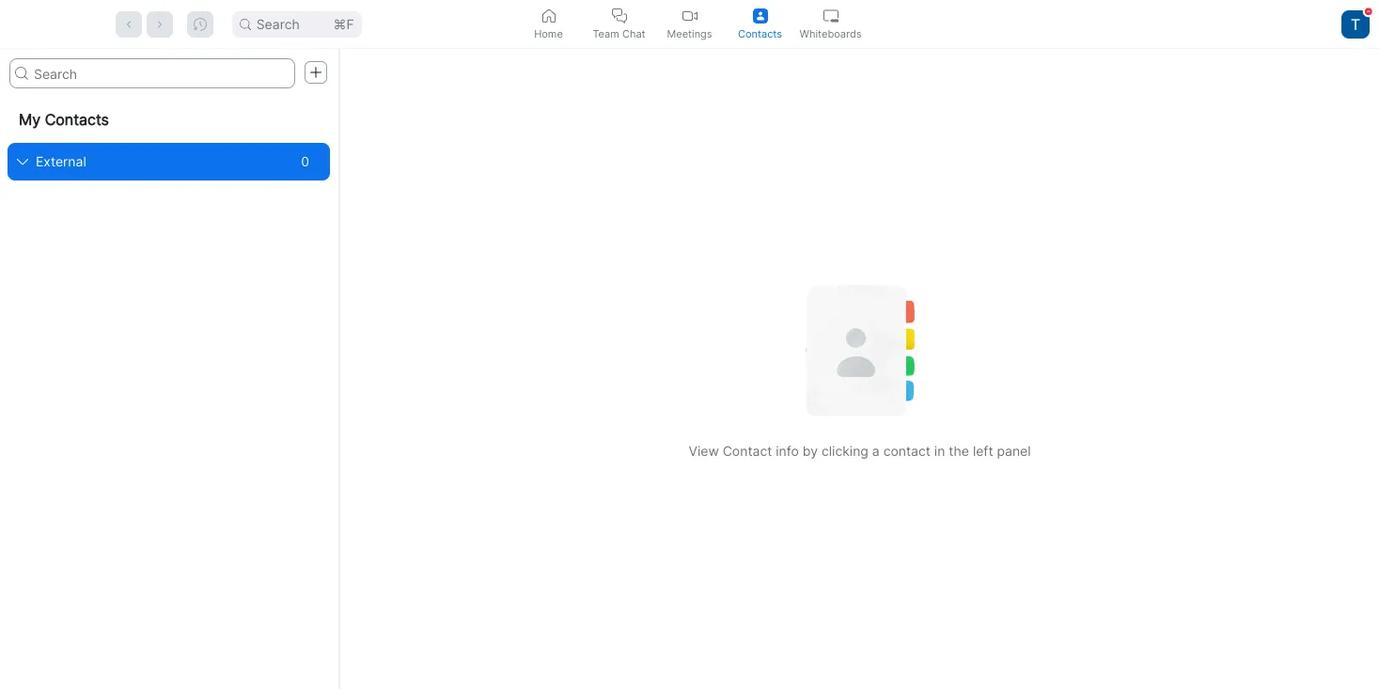 Task type: locate. For each thing, give the bounding box(es) containing it.
home
[[534, 27, 563, 40]]

1 vertical spatial contacts
[[45, 110, 109, 129]]

home small image
[[541, 8, 556, 23], [541, 8, 556, 23]]

avatar image
[[1342, 10, 1370, 38]]

chevron down image
[[17, 156, 28, 167], [17, 156, 28, 167]]

contacts tab panel
[[0, 49, 1379, 689]]

tab list containing home
[[513, 0, 866, 48]]

panel
[[997, 443, 1031, 459]]

team chat image
[[612, 8, 627, 23], [612, 8, 627, 23]]

do not disturb image
[[1365, 7, 1373, 15]]

0 vertical spatial contacts
[[738, 27, 782, 40]]

magnifier image
[[239, 18, 251, 30], [15, 67, 28, 80]]

view contact info by clicking a contact in the left panel
[[689, 443, 1031, 459]]

my contacts
[[19, 110, 109, 129]]

1 vertical spatial magnifier image
[[15, 67, 28, 80]]

whiteboards button
[[795, 0, 866, 48]]

chat
[[622, 27, 646, 40]]

contacts down profile contact icon
[[738, 27, 782, 40]]

contacts up the external at top left
[[45, 110, 109, 129]]

magnifier image up my
[[15, 67, 28, 80]]

magnifier image
[[239, 18, 251, 30], [15, 67, 28, 80]]

meetings button
[[654, 0, 725, 48]]

contacts inside button
[[738, 27, 782, 40]]

0 horizontal spatial magnifier image
[[15, 67, 28, 80]]

0 horizontal spatial magnifier image
[[15, 67, 28, 80]]

1 vertical spatial magnifier image
[[15, 67, 28, 80]]

magnifier image left search
[[239, 18, 251, 30]]

contacts
[[738, 27, 782, 40], [45, 110, 109, 129]]

my
[[19, 110, 41, 129]]

magnifier image up my
[[15, 67, 28, 80]]

magnifier image left search
[[239, 18, 251, 30]]

my contacts grouping, external, 0 items enclose, level 2, 1 of 1, tree item
[[8, 143, 330, 181]]

info
[[776, 443, 799, 459]]

contact
[[723, 443, 772, 459]]

plus small image
[[309, 66, 323, 79], [309, 66, 323, 79]]

meetings
[[667, 27, 712, 40]]

⌘f
[[333, 16, 354, 31]]

home button
[[513, 0, 584, 48]]

clicking
[[822, 443, 869, 459]]

0 vertical spatial magnifier image
[[239, 18, 251, 30]]

1 horizontal spatial magnifier image
[[239, 18, 251, 30]]

0 horizontal spatial contacts
[[45, 110, 109, 129]]

1 horizontal spatial magnifier image
[[239, 18, 251, 30]]

whiteboard small image
[[823, 8, 838, 23], [823, 8, 838, 23]]

tab list
[[513, 0, 866, 48]]

the
[[949, 443, 969, 459]]

my contacts tree
[[0, 96, 338, 181]]

1 horizontal spatial contacts
[[738, 27, 782, 40]]



Task type: describe. For each thing, give the bounding box(es) containing it.
a
[[872, 443, 880, 459]]

external
[[36, 153, 86, 169]]

contacts button
[[725, 0, 795, 48]]

Search text field
[[9, 58, 295, 88]]

whiteboards
[[800, 27, 862, 40]]

search
[[256, 16, 300, 31]]

contacts inside heading
[[45, 110, 109, 129]]

contact
[[884, 443, 931, 459]]

profile contact image
[[753, 8, 768, 23]]

my contacts heading
[[0, 96, 338, 143]]

team chat button
[[584, 0, 654, 48]]

video on image
[[682, 8, 697, 23]]

do not disturb image
[[1365, 7, 1373, 15]]

in
[[934, 443, 945, 459]]

video on image
[[682, 8, 697, 23]]

profile contact image
[[753, 8, 768, 23]]

0
[[301, 153, 309, 169]]

left
[[973, 443, 993, 459]]

view
[[689, 443, 719, 459]]

team chat
[[593, 27, 646, 40]]

by
[[803, 443, 818, 459]]

magnifier image inside contacts tab panel
[[15, 67, 28, 80]]

0 vertical spatial magnifier image
[[239, 18, 251, 30]]

team
[[593, 27, 619, 40]]



